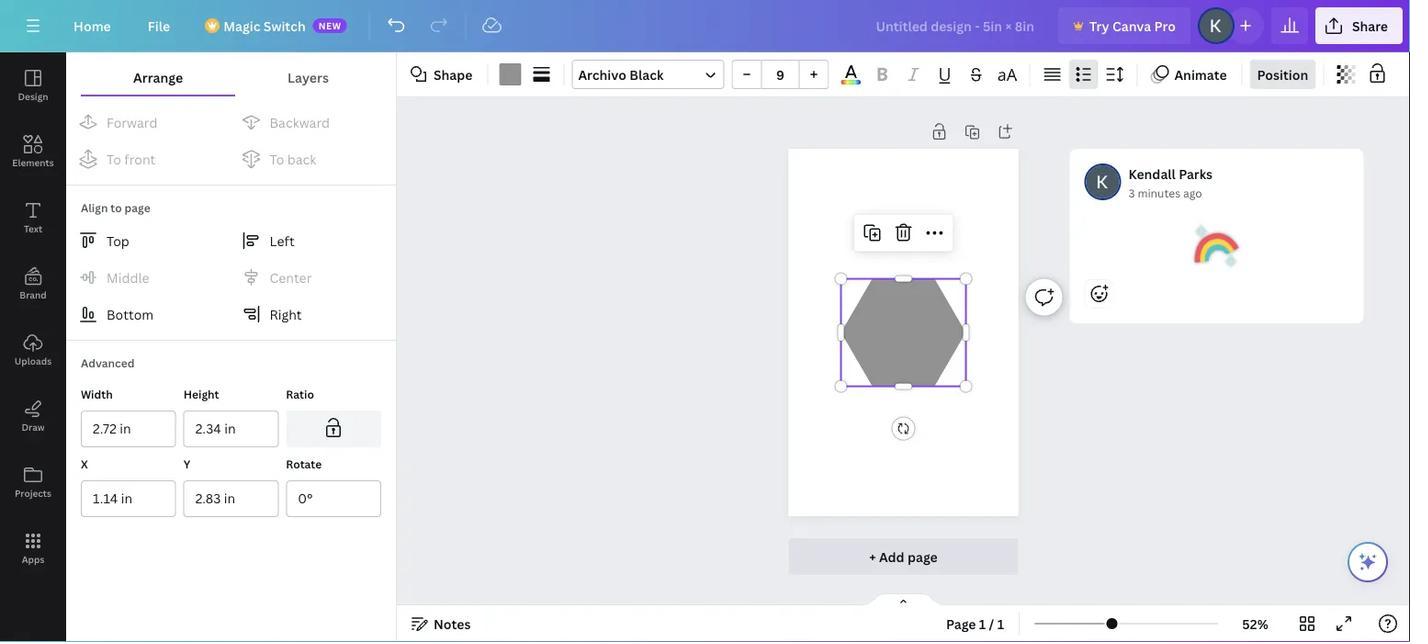 Task type: vqa. For each thing, say whether or not it's contained in the screenshot.
To front
yes



Task type: locate. For each thing, give the bounding box(es) containing it.
1 horizontal spatial to
[[270, 150, 284, 168]]

file
[[148, 17, 170, 34]]

animate button
[[1145, 60, 1234, 89]]

to front button
[[70, 141, 227, 177]]

shape
[[434, 66, 473, 83]]

1
[[979, 615, 986, 633], [997, 615, 1004, 633]]

share button
[[1316, 7, 1403, 44]]

to back
[[270, 150, 316, 168]]

width
[[81, 386, 113, 402]]

to left back
[[270, 150, 284, 168]]

page inside button
[[908, 548, 938, 566]]

to for to front
[[107, 150, 121, 168]]

#919191 image
[[499, 63, 521, 85]]

page for + add page
[[908, 548, 938, 566]]

0 horizontal spatial page
[[125, 200, 150, 215]]

to
[[107, 150, 121, 168], [270, 150, 284, 168]]

Design title text field
[[861, 7, 1051, 44]]

pro
[[1154, 17, 1176, 34]]

page right to
[[125, 200, 150, 215]]

layers
[[288, 68, 329, 86]]

show pages image
[[860, 593, 948, 607]]

new
[[319, 19, 342, 32]]

archivo black
[[578, 66, 664, 83]]

list
[[66, 104, 396, 177]]

try canva pro button
[[1058, 7, 1191, 44]]

group
[[732, 60, 829, 89]]

0 horizontal spatial 1
[[979, 615, 986, 633]]

magic switch
[[223, 17, 306, 34]]

Width text field
[[93, 412, 164, 447]]

to for to back
[[270, 150, 284, 168]]

1 left /
[[979, 615, 986, 633]]

right button
[[233, 296, 390, 333]]

shape button
[[404, 60, 480, 89]]

projects
[[15, 487, 51, 499]]

Y text field
[[195, 481, 267, 516]]

notes button
[[404, 609, 478, 639]]

left button
[[233, 222, 390, 259]]

black
[[630, 66, 664, 83]]

2 to from the left
[[270, 150, 284, 168]]

1 to from the left
[[107, 150, 121, 168]]

canva
[[1113, 17, 1151, 34]]

color range image
[[841, 80, 861, 85]]

forward button
[[70, 104, 227, 141]]

1 vertical spatial page
[[908, 548, 938, 566]]

back
[[287, 150, 316, 168]]

brand button
[[0, 251, 66, 317]]

text button
[[0, 185, 66, 251]]

1 horizontal spatial 1
[[997, 615, 1004, 633]]

layers button
[[235, 60, 381, 95]]

1 1 from the left
[[979, 615, 986, 633]]

+ add page button
[[789, 538, 1018, 575]]

arrange
[[133, 68, 183, 86]]

#919191 image
[[499, 63, 521, 85]]

0 horizontal spatial to
[[107, 150, 121, 168]]

page
[[946, 615, 976, 633]]

to left 'front'
[[107, 150, 121, 168]]

align to page list
[[66, 222, 396, 333]]

arrange button
[[81, 60, 235, 95]]

forward
[[107, 113, 157, 131]]

apps
[[22, 553, 44, 566]]

1 right /
[[997, 615, 1004, 633]]

canva assistant image
[[1357, 551, 1379, 573]]

– – number field
[[768, 66, 793, 83]]

page
[[125, 200, 150, 215], [908, 548, 938, 566]]

1 horizontal spatial page
[[908, 548, 938, 566]]

elements
[[12, 156, 54, 169]]

archivo black button
[[572, 60, 724, 89]]

advanced
[[81, 355, 135, 370]]

top button
[[70, 222, 227, 259]]

0 vertical spatial page
[[125, 200, 150, 215]]

brand
[[20, 288, 47, 301]]

position button
[[1250, 60, 1316, 89]]

notes
[[434, 615, 471, 633]]

ago
[[1183, 185, 1202, 200]]

elements button
[[0, 119, 66, 185]]

page for align to page
[[125, 200, 150, 215]]

backward button
[[233, 104, 390, 141]]

+
[[869, 548, 876, 566]]

left
[[270, 232, 295, 249]]

center
[[270, 269, 312, 286]]

design
[[18, 90, 48, 102]]

add
[[879, 548, 905, 566]]

page right add at the right bottom of page
[[908, 548, 938, 566]]



Task type: describe. For each thing, give the bounding box(es) containing it.
height
[[183, 386, 219, 402]]

parks
[[1179, 165, 1213, 182]]

main menu bar
[[0, 0, 1410, 52]]

design button
[[0, 52, 66, 119]]

file button
[[133, 7, 185, 44]]

magic
[[223, 17, 260, 34]]

rotate
[[286, 456, 322, 471]]

front
[[124, 150, 156, 168]]

kendall parks 3 minutes ago
[[1129, 165, 1213, 200]]

apps button
[[0, 515, 66, 582]]

to back button
[[233, 141, 390, 177]]

try
[[1090, 17, 1110, 34]]

uploads
[[15, 355, 52, 367]]

position
[[1257, 66, 1309, 83]]

switch
[[264, 17, 306, 34]]

kendall
[[1129, 165, 1176, 182]]

draw
[[22, 421, 45, 433]]

middle button
[[70, 259, 227, 296]]

archivo
[[578, 66, 627, 83]]

bottom
[[107, 305, 154, 323]]

projects button
[[0, 449, 66, 515]]

center button
[[233, 259, 390, 296]]

2 1 from the left
[[997, 615, 1004, 633]]

list containing forward
[[66, 104, 396, 177]]

uploads button
[[0, 317, 66, 383]]

bottom button
[[70, 296, 227, 333]]

try canva pro
[[1090, 17, 1176, 34]]

align to page
[[81, 200, 150, 215]]

backward
[[270, 113, 330, 131]]

X text field
[[93, 481, 164, 516]]

minutes
[[1138, 185, 1181, 200]]

to front
[[107, 150, 156, 168]]

x
[[81, 456, 88, 471]]

page 1 / 1
[[946, 615, 1004, 633]]

home link
[[59, 7, 126, 44]]

y
[[183, 456, 190, 471]]

3
[[1129, 185, 1135, 200]]

/
[[989, 615, 994, 633]]

+ add page
[[869, 548, 938, 566]]

text
[[24, 222, 42, 235]]

home
[[74, 17, 111, 34]]

share
[[1352, 17, 1388, 34]]

expressing gratitude image
[[1195, 224, 1239, 268]]

Rotate text field
[[298, 481, 369, 516]]

52%
[[1242, 615, 1269, 633]]

right
[[270, 305, 302, 323]]

ratio
[[286, 386, 314, 402]]

top
[[107, 232, 129, 249]]

kendall parks list
[[1070, 149, 1371, 382]]

animate
[[1175, 66, 1227, 83]]

middle
[[107, 269, 149, 286]]

52% button
[[1226, 609, 1285, 639]]

side panel tab list
[[0, 52, 66, 582]]

draw button
[[0, 383, 66, 449]]

to
[[111, 200, 122, 215]]

Height text field
[[195, 412, 267, 447]]

align
[[81, 200, 108, 215]]



